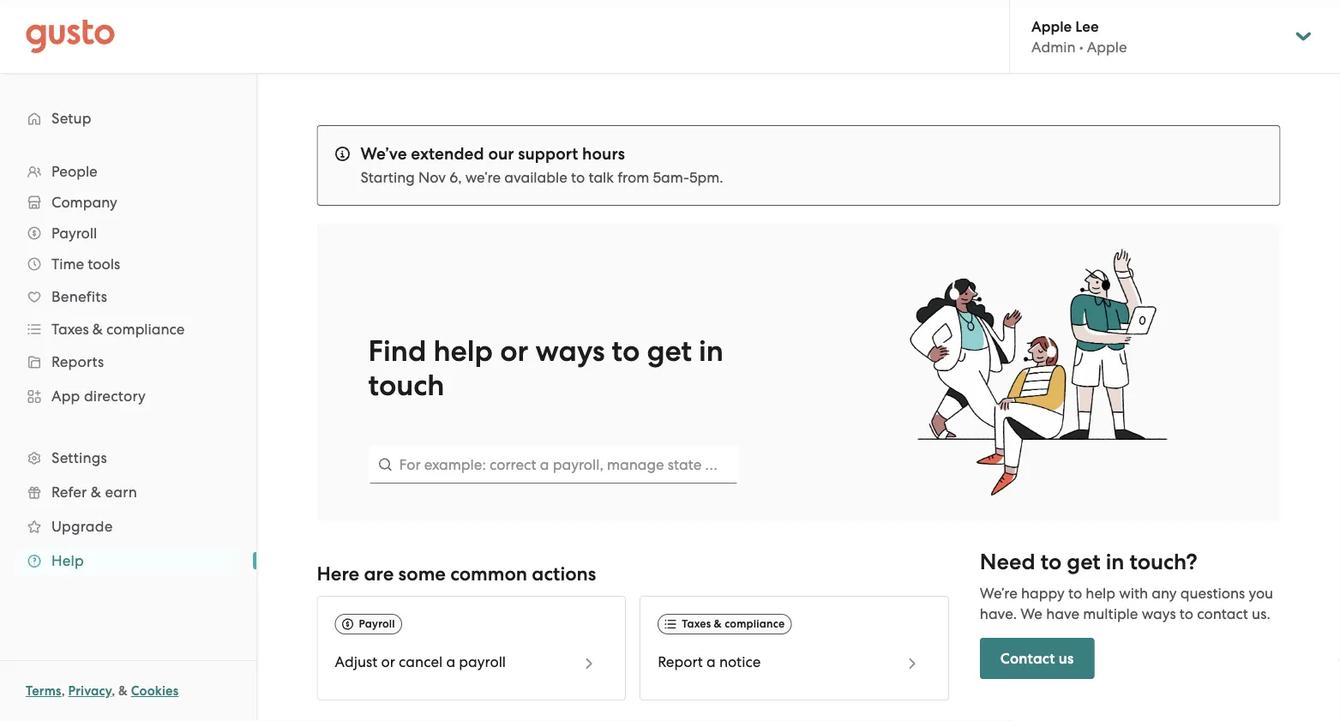 Task type: describe. For each thing, give the bounding box(es) containing it.
here
[[317, 563, 360, 586]]

ways inside we're happy to help with any questions you have. we have multiple ways to contact us.
[[1142, 606, 1176, 623]]

to inside we've extended our support hours alert
[[571, 169, 585, 186]]

refer
[[51, 484, 87, 501]]

& inside dropdown button
[[92, 321, 103, 338]]

5am
[[653, 169, 683, 186]]

to inside find help or ways to get in touch
[[612, 334, 640, 369]]

nov
[[419, 169, 446, 186]]

.
[[720, 169, 724, 186]]

touch?
[[1130, 549, 1198, 576]]

cookies
[[131, 684, 179, 699]]

gusto navigation element
[[0, 74, 256, 605]]

2 , from the left
[[112, 684, 115, 699]]

help inside we're happy to help with any questions you have. we have multiple ways to contact us.
[[1086, 585, 1116, 602]]

terms
[[26, 684, 61, 699]]

time
[[51, 256, 84, 273]]

find
[[368, 334, 427, 369]]

refer & earn link
[[17, 477, 239, 508]]

1 , from the left
[[61, 684, 65, 699]]

we're happy to help with any questions you have. we have multiple ways to contact us.
[[980, 585, 1274, 623]]

have.
[[980, 606, 1017, 623]]

here are some common actions
[[317, 563, 596, 586]]

cookies button
[[131, 681, 179, 702]]

report
[[658, 654, 703, 671]]

need to get in touch?
[[980, 549, 1198, 576]]

find help or ways to get in touch
[[368, 334, 724, 403]]

notice
[[719, 654, 761, 671]]

talk
[[589, 169, 614, 186]]

report a notice
[[658, 654, 761, 671]]

our
[[488, 144, 514, 163]]

help link
[[17, 545, 239, 576]]

ways inside find help or ways to get in touch
[[536, 334, 605, 369]]

& left earn
[[91, 484, 101, 501]]

starting
[[361, 169, 415, 186]]

apple lee admin • apple
[[1032, 17, 1127, 56]]

questions
[[1181, 585, 1245, 602]]

privacy link
[[68, 684, 112, 699]]

setup
[[51, 110, 92, 127]]

us.
[[1252, 606, 1271, 623]]

benefits
[[51, 288, 107, 305]]

contact us button
[[980, 638, 1095, 679]]

contact us
[[1001, 650, 1074, 667]]

1 horizontal spatial in
[[1106, 549, 1125, 576]]

we
[[1021, 606, 1043, 623]]

taxes inside dropdown button
[[51, 321, 89, 338]]

we're
[[465, 169, 501, 186]]

payroll
[[459, 654, 506, 671]]

extended
[[411, 144, 484, 163]]

get inside find help or ways to get in touch
[[647, 334, 692, 369]]

setup link
[[17, 103, 239, 134]]

people button
[[17, 156, 239, 187]]

& left cookies button
[[118, 684, 128, 699]]

For example: correct a payroll, manage state taxes, etc. field
[[368, 446, 739, 484]]

compliance inside "taxes & compliance" dropdown button
[[106, 321, 185, 338]]

earn
[[105, 484, 137, 501]]

cancel
[[399, 654, 443, 671]]

lee
[[1076, 17, 1099, 35]]

adjust or cancel a payroll
[[335, 654, 506, 671]]

reports
[[51, 353, 104, 371]]

any
[[1152, 585, 1177, 602]]

terms link
[[26, 684, 61, 699]]

-
[[683, 169, 689, 186]]

payroll button
[[17, 218, 239, 249]]

are
[[364, 563, 394, 586]]

you
[[1249, 585, 1274, 602]]

directory
[[84, 388, 146, 405]]

admin
[[1032, 38, 1076, 56]]

1 vertical spatial payroll
[[359, 618, 395, 631]]

0 horizontal spatial or
[[381, 654, 395, 671]]

0 vertical spatial apple
[[1032, 17, 1072, 35]]

app directory
[[51, 388, 146, 405]]



Task type: locate. For each thing, give the bounding box(es) containing it.
& down benefits
[[92, 321, 103, 338]]

terms , privacy , & cookies
[[26, 684, 179, 699]]

0 horizontal spatial taxes & compliance
[[51, 321, 185, 338]]

taxes & compliance inside dropdown button
[[51, 321, 185, 338]]

1 horizontal spatial or
[[500, 334, 529, 369]]

1 vertical spatial taxes & compliance
[[682, 618, 785, 631]]

some
[[398, 563, 446, 586]]

taxes & compliance down benefits "link" in the top of the page
[[51, 321, 185, 338]]

0 horizontal spatial payroll
[[51, 225, 97, 242]]

touch
[[368, 368, 445, 403]]

apple up admin
[[1032, 17, 1072, 35]]

0 horizontal spatial in
[[699, 334, 724, 369]]

app
[[51, 388, 80, 405]]

1 vertical spatial apple
[[1087, 38, 1127, 56]]

0 vertical spatial get
[[647, 334, 692, 369]]

taxes up report a notice
[[682, 618, 711, 631]]

company
[[51, 194, 117, 211]]

apple
[[1032, 17, 1072, 35], [1087, 38, 1127, 56]]

privacy
[[68, 684, 112, 699]]

we've extended our support hours
[[361, 144, 625, 163]]

0 vertical spatial taxes
[[51, 321, 89, 338]]

support
[[518, 144, 578, 163]]

help
[[51, 552, 84, 569]]

payroll up adjust
[[359, 618, 395, 631]]

2 a from the left
[[707, 654, 716, 671]]

taxes & compliance up notice
[[682, 618, 785, 631]]

1 horizontal spatial taxes
[[682, 618, 711, 631]]

help
[[433, 334, 493, 369], [1086, 585, 1116, 602]]

happy
[[1021, 585, 1065, 602]]

we're
[[980, 585, 1018, 602]]

or
[[500, 334, 529, 369], [381, 654, 395, 671]]

get
[[647, 334, 692, 369], [1067, 549, 1101, 576]]

from
[[618, 169, 649, 186]]

1 vertical spatial or
[[381, 654, 395, 671]]

starting nov 6, we're available to talk from 5am - 5pm .
[[361, 169, 724, 186]]

0 horizontal spatial get
[[647, 334, 692, 369]]

5pm
[[689, 169, 720, 186]]

contact
[[1001, 650, 1055, 667]]

people
[[51, 163, 98, 180]]

us
[[1059, 650, 1074, 667]]

& up report a notice
[[714, 618, 722, 631]]

1 vertical spatial in
[[1106, 549, 1125, 576]]

6,
[[450, 169, 462, 186]]

0 vertical spatial help
[[433, 334, 493, 369]]

payroll
[[51, 225, 97, 242], [359, 618, 395, 631]]

1 horizontal spatial ways
[[1142, 606, 1176, 623]]

list containing people
[[0, 156, 256, 578]]

in inside find help or ways to get in touch
[[699, 334, 724, 369]]

benefits link
[[17, 281, 239, 312]]

apple right •
[[1087, 38, 1127, 56]]

0 vertical spatial compliance
[[106, 321, 185, 338]]

available
[[504, 169, 568, 186]]

tools
[[88, 256, 120, 273]]

, left cookies button
[[112, 684, 115, 699]]

0 vertical spatial taxes & compliance
[[51, 321, 185, 338]]

0 vertical spatial or
[[500, 334, 529, 369]]

help right find
[[433, 334, 493, 369]]

settings link
[[17, 443, 239, 473]]

with
[[1119, 585, 1148, 602]]

taxes up the reports
[[51, 321, 89, 338]]

common
[[450, 563, 527, 586]]

upgrade link
[[17, 511, 239, 542]]

,
[[61, 684, 65, 699], [112, 684, 115, 699]]

1 vertical spatial ways
[[1142, 606, 1176, 623]]

company button
[[17, 187, 239, 218]]

need
[[980, 549, 1036, 576]]

a
[[446, 654, 456, 671], [707, 654, 716, 671]]

help up multiple
[[1086, 585, 1116, 602]]

•
[[1080, 38, 1084, 56]]

or inside find help or ways to get in touch
[[500, 334, 529, 369]]

1 horizontal spatial payroll
[[359, 618, 395, 631]]

compliance up notice
[[725, 618, 785, 631]]

home image
[[26, 19, 115, 54]]

1 vertical spatial help
[[1086, 585, 1116, 602]]

payroll up the time at top left
[[51, 225, 97, 242]]

app directory link
[[17, 381, 239, 412]]

adjust
[[335, 654, 378, 671]]

1 horizontal spatial a
[[707, 654, 716, 671]]

we've extended our support hours alert
[[317, 125, 1281, 206]]

taxes
[[51, 321, 89, 338], [682, 618, 711, 631]]

ways
[[536, 334, 605, 369], [1142, 606, 1176, 623]]

0 horizontal spatial apple
[[1032, 17, 1072, 35]]

0 vertical spatial payroll
[[51, 225, 97, 242]]

1 horizontal spatial compliance
[[725, 618, 785, 631]]

0 horizontal spatial help
[[433, 334, 493, 369]]

1 horizontal spatial apple
[[1087, 38, 1127, 56]]

&
[[92, 321, 103, 338], [91, 484, 101, 501], [714, 618, 722, 631], [118, 684, 128, 699]]

hours
[[582, 144, 625, 163]]

1 a from the left
[[446, 654, 456, 671]]

1 horizontal spatial ,
[[112, 684, 115, 699]]

0 horizontal spatial compliance
[[106, 321, 185, 338]]

settings
[[51, 449, 107, 467]]

compliance down benefits "link" in the top of the page
[[106, 321, 185, 338]]

, left privacy link
[[61, 684, 65, 699]]

0 horizontal spatial ,
[[61, 684, 65, 699]]

payroll inside dropdown button
[[51, 225, 97, 242]]

to
[[571, 169, 585, 186], [612, 334, 640, 369], [1041, 549, 1062, 576], [1069, 585, 1082, 602], [1180, 606, 1194, 623]]

1 horizontal spatial get
[[1067, 549, 1101, 576]]

actions
[[532, 563, 596, 586]]

reports link
[[17, 346, 239, 377]]

multiple
[[1083, 606, 1138, 623]]

upgrade
[[51, 518, 113, 535]]

contact
[[1197, 606, 1249, 623]]

0 horizontal spatial a
[[446, 654, 456, 671]]

0 vertical spatial ways
[[536, 334, 605, 369]]

1 vertical spatial taxes
[[682, 618, 711, 631]]

we've
[[361, 144, 407, 163]]

in
[[699, 334, 724, 369], [1106, 549, 1125, 576]]

a right cancel
[[446, 654, 456, 671]]

a left notice
[[707, 654, 716, 671]]

taxes & compliance button
[[17, 314, 239, 345]]

refer & earn
[[51, 484, 137, 501]]

have
[[1046, 606, 1080, 623]]

taxes & compliance
[[51, 321, 185, 338], [682, 618, 785, 631]]

time tools
[[51, 256, 120, 273]]

list
[[0, 156, 256, 578]]

time tools button
[[17, 249, 239, 280]]

help inside find help or ways to get in touch
[[433, 334, 493, 369]]

1 vertical spatial compliance
[[725, 618, 785, 631]]

1 horizontal spatial taxes & compliance
[[682, 618, 785, 631]]

0 horizontal spatial ways
[[536, 334, 605, 369]]

0 vertical spatial in
[[699, 334, 724, 369]]

0 horizontal spatial taxes
[[51, 321, 89, 338]]

1 vertical spatial get
[[1067, 549, 1101, 576]]

1 horizontal spatial help
[[1086, 585, 1116, 602]]



Task type: vqa. For each thing, say whether or not it's contained in the screenshot.
list containing People
yes



